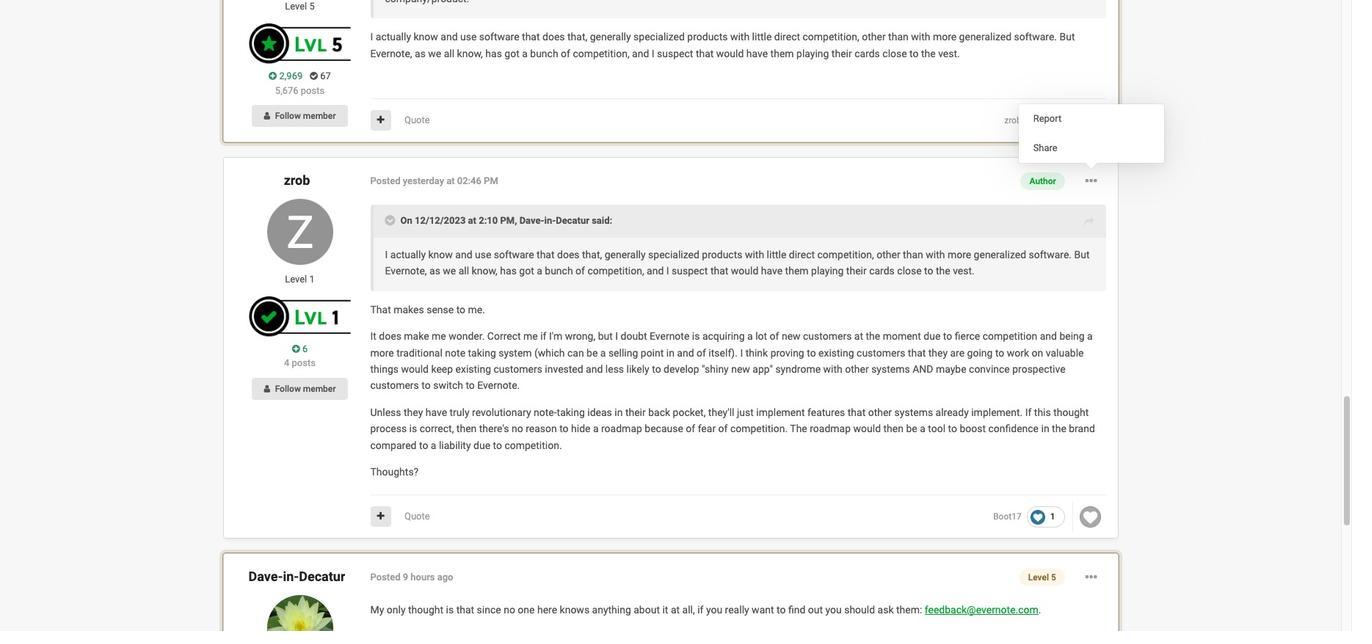 Task type: vqa. For each thing, say whether or not it's contained in the screenshot.
left we
yes



Task type: locate. For each thing, give the bounding box(es) containing it.
1 horizontal spatial roadmap
[[810, 423, 851, 435]]

1 horizontal spatial decatur
[[556, 215, 589, 226]]

is left correct,
[[409, 423, 417, 435]]

like image for i actually know and use software that does that, generally specialized products with little direct competition, other than with more generalized software. but evernote, as we all know, has got a bunch of competition, and i suspect that would have them playing their cards close to the vest.
[[1030, 113, 1045, 128]]

level down zrob image
[[285, 274, 307, 285]]

generally
[[590, 31, 631, 43], [605, 249, 646, 261]]

zrob link left the report
[[1004, 115, 1022, 125]]

0 vertical spatial no
[[512, 423, 523, 435]]

1 vertical spatial 5
[[1051, 573, 1056, 583]]

like image up share
[[1030, 113, 1045, 128]]

1 vertical spatial due
[[473, 439, 490, 451]]

quote link for makes
[[404, 511, 430, 522]]

0 horizontal spatial we
[[428, 47, 441, 59]]

it
[[370, 330, 376, 342]]

1 vertical spatial dave-
[[249, 569, 283, 585]]

2 follow from the top
[[275, 384, 301, 394]]

1 vertical spatial member
[[303, 384, 336, 394]]

taking inside "it does make me wonder. correct me if i'm wrong, but i doubt evernote is acquiring a lot of new customers at the moment due to fierce competition and being a more traditional note taking system (which can be a selling point in and of itself). i think proving to existing customers that they are going to work on valuable things would keep existing customers invested and less likely to develop "shiny new app" syndrome with other systems and maybe convince prospective customers to switch to evernote."
[[468, 347, 496, 359]]

follow down "4"
[[275, 384, 301, 394]]

member down 5,676 posts
[[303, 111, 336, 121]]

0 vertical spatial follow
[[275, 111, 301, 121]]

zrob left the report
[[1004, 115, 1022, 125]]

1 follow member link from the top
[[252, 105, 348, 127]]

boost
[[960, 423, 986, 435]]

1 vertical spatial competition.
[[505, 439, 562, 451]]

quote link
[[404, 115, 430, 126], [404, 511, 430, 522]]

no left one
[[504, 604, 515, 616]]

share
[[1033, 142, 1058, 153]]

quote for makes
[[404, 511, 430, 522]]

think
[[746, 347, 768, 359]]

has
[[485, 47, 502, 59], [500, 265, 517, 277]]

more
[[933, 31, 957, 43], [948, 249, 971, 261], [370, 347, 394, 359]]

valuable
[[1046, 347, 1084, 359]]

follow member link down 4 posts
[[252, 378, 348, 400]]

0 horizontal spatial you
[[706, 604, 722, 616]]

follow member down 4 posts
[[275, 384, 336, 394]]

level 1
[[285, 274, 315, 285]]

at left moment
[[854, 330, 863, 342]]

decatur up dave in decatur image
[[299, 569, 345, 585]]

0 horizontal spatial is
[[409, 423, 417, 435]]

1 like image from the top
[[1030, 113, 1045, 128]]

develop
[[664, 363, 699, 375]]

taking inside unless they have truly revolutionary note-taking ideas in their back pocket, they'll just implement features that other systems already implement. if this thought process is correct, then there's no reason to hide a roadmap because of fear of competition. the roadmap would then be a tool to boost confidence in the brand compared to a liability due to competition.
[[557, 406, 585, 418]]

1 quote link from the top
[[404, 115, 430, 126]]

the
[[921, 47, 936, 59], [936, 265, 950, 277], [866, 330, 880, 342], [1052, 423, 1066, 435]]

no
[[512, 423, 523, 435], [504, 604, 515, 616]]

systems left and
[[871, 363, 910, 375]]

2 like image from the top
[[1030, 510, 1045, 525]]

hide
[[571, 423, 591, 435]]

1 vertical spatial bunch
[[545, 265, 573, 277]]

implement
[[756, 406, 805, 418]]

0 vertical spatial follow member
[[275, 111, 336, 121]]

new left app"
[[731, 363, 750, 375]]

9
[[403, 572, 408, 583]]

does
[[542, 31, 565, 43], [557, 249, 580, 261], [379, 330, 401, 342]]

follow down the 5,676
[[275, 111, 301, 121]]

0 horizontal spatial competition.
[[505, 439, 562, 451]]

level up 2,969 at the top of page
[[285, 1, 307, 12]]

traditional
[[397, 347, 443, 359]]

1 follow member from the top
[[275, 111, 336, 121]]

2 vertical spatial more
[[370, 347, 394, 359]]

brand
[[1069, 423, 1095, 435]]

they left are
[[928, 347, 948, 359]]

2 vertical spatial is
[[446, 604, 454, 616]]

1 horizontal spatial zrob
[[1004, 115, 1022, 125]]

1 you from the left
[[706, 604, 722, 616]]

i
[[370, 31, 373, 43], [652, 47, 655, 59], [385, 249, 388, 261], [666, 265, 669, 277], [615, 330, 618, 342], [740, 347, 743, 359]]

they
[[928, 347, 948, 359], [404, 406, 423, 418]]

systems up tool
[[895, 406, 933, 418]]

plus circle image
[[269, 71, 277, 81]]

want
[[752, 604, 774, 616]]

2 follow member from the top
[[275, 384, 336, 394]]

1 link for that makes sense to me.
[[1027, 506, 1065, 528]]

1 link right boot17
[[1027, 506, 1065, 528]]

2 quote link from the top
[[404, 511, 430, 522]]

taking down wonder.
[[468, 347, 496, 359]]

2 you from the left
[[825, 604, 842, 616]]

itself).
[[709, 347, 738, 359]]

posted yesterday at 02:46  pm
[[370, 176, 498, 187]]

than
[[888, 31, 909, 43], [903, 249, 923, 261]]

2 quote from the top
[[404, 511, 430, 522]]

4 posts
[[284, 358, 316, 369]]

posted for zrob
[[370, 176, 400, 187]]

1 vertical spatial that,
[[582, 249, 602, 261]]

0 vertical spatial products
[[687, 31, 728, 43]]

1 horizontal spatial taking
[[557, 406, 585, 418]]

customers down moment
[[857, 347, 905, 359]]

that makes sense to me.
[[370, 304, 485, 316]]

0 vertical spatial zrob link
[[1004, 115, 1022, 125]]

of
[[561, 47, 570, 59], [576, 265, 585, 277], [770, 330, 779, 342], [697, 347, 706, 359], [686, 423, 695, 435], [718, 423, 728, 435]]

follow member link down 5,676 posts
[[252, 105, 348, 127]]

that inside "it does make me wonder. correct me if i'm wrong, but i doubt evernote is acquiring a lot of new customers at the moment due to fierce competition and being a more traditional note taking system (which can be a selling point in and of itself). i think proving to existing customers that they are going to work on valuable things would keep existing customers invested and less likely to develop "shiny new app" syndrome with other systems and maybe convince prospective customers to switch to evernote."
[[908, 347, 926, 359]]

posts down check circle icon on the left top of page
[[301, 85, 325, 96]]

multiquote image
[[377, 115, 384, 125]]

no down revolutionary
[[512, 423, 523, 435]]

0 vertical spatial is
[[692, 330, 700, 342]]

their
[[832, 47, 852, 59], [846, 265, 867, 277], [625, 406, 646, 418]]

0 vertical spatial software
[[479, 31, 519, 43]]

dave-in-decatur link right pm,
[[519, 215, 589, 226]]

close
[[883, 47, 907, 59], [897, 265, 922, 277]]

thought right only
[[408, 604, 443, 616]]

other inside unless they have truly revolutionary note-taking ideas in their back pocket, they'll just implement features that other systems already implement. if this thought process is correct, then there's no reason to hide a roadmap because of fear of competition. the roadmap would then be a tool to boost confidence in the brand compared to a liability due to competition.
[[868, 406, 892, 418]]

little
[[752, 31, 772, 43], [767, 249, 786, 261]]

0 vertical spatial dave-
[[519, 215, 544, 226]]

if
[[540, 330, 546, 342], [697, 604, 704, 616]]

dave-in-decatur link up dave in decatur image
[[249, 569, 345, 585]]

fear
[[698, 423, 716, 435]]

because
[[645, 423, 683, 435]]

1 me from the left
[[432, 330, 446, 342]]

0 vertical spatial does
[[542, 31, 565, 43]]

the inside unless they have truly revolutionary note-taking ideas in their back pocket, they'll just implement features that other systems already implement. if this thought process is correct, then there's no reason to hide a roadmap because of fear of competition. the roadmap would then be a tool to boost confidence in the brand compared to a liability due to competition.
[[1052, 423, 1066, 435]]

1 vertical spatial follow member link
[[252, 378, 348, 400]]

evernote, up multiquote image
[[370, 47, 412, 59]]

zrob up zrob image
[[284, 173, 310, 188]]

dave-
[[519, 215, 544, 226], [249, 569, 283, 585]]

0 vertical spatial know
[[414, 31, 438, 43]]

1 user image from the top
[[264, 112, 270, 120]]

i'm
[[549, 330, 563, 342]]

that
[[370, 304, 391, 316]]

1 down zrob image
[[309, 274, 315, 285]]

roadmap down features at the right of the page
[[810, 423, 851, 435]]

0 vertical spatial due
[[924, 330, 941, 342]]

5 up check circle icon on the left top of page
[[309, 1, 315, 12]]

my only thought is that since no one here knows anything about it at all, if you really want to find out you should ask them: feedback@evernote.com .
[[370, 604, 1041, 616]]

me right make
[[432, 330, 446, 342]]

they inside unless they have truly revolutionary note-taking ideas in their back pocket, they'll just implement features that other systems already implement. if this thought process is correct, then there's no reason to hide a roadmap because of fear of competition. the roadmap would then be a tool to boost confidence in the brand compared to a liability due to competition.
[[404, 406, 423, 418]]

in down evernote
[[666, 347, 675, 359]]

got
[[505, 47, 520, 59], [519, 265, 534, 277]]

1 horizontal spatial me
[[523, 330, 538, 342]]

at left the 2:10
[[468, 215, 476, 226]]

quote link right multiquote icon
[[404, 511, 430, 522]]

prospective
[[1012, 363, 1066, 375]]

0 horizontal spatial dave-
[[249, 569, 283, 585]]

new up proving
[[782, 330, 801, 342]]

follow member down 5,676 posts
[[275, 111, 336, 121]]

0 vertical spatial member
[[303, 111, 336, 121]]

1 1 link from the top
[[1027, 110, 1065, 131]]

they right unless
[[404, 406, 423, 418]]

software
[[479, 31, 519, 43], [494, 249, 534, 261]]

moment
[[883, 330, 921, 342]]

in right "ideas"
[[615, 406, 623, 418]]

1 vertical spatial dave-in-decatur link
[[249, 569, 345, 585]]

1 vertical spatial be
[[906, 423, 917, 435]]

0 vertical spatial as
[[415, 47, 426, 59]]

0 vertical spatial level
[[285, 1, 307, 12]]

is
[[692, 330, 700, 342], [409, 423, 417, 435], [446, 604, 454, 616]]

competition. down reason
[[505, 439, 562, 451]]

in- up dave in decatur image
[[283, 569, 299, 585]]

1 vertical spatial know
[[428, 249, 453, 261]]

1 horizontal spatial level 5
[[1028, 573, 1056, 583]]

1 vertical spatial existing
[[456, 363, 491, 375]]

quote right multiquote image
[[404, 115, 430, 126]]

evernote, up makes
[[385, 265, 427, 277]]

level 5 up 2,969 at the top of page
[[285, 1, 315, 12]]

zrob image
[[267, 199, 333, 265]]

selling
[[608, 347, 638, 359]]

1 vertical spatial zrob
[[284, 173, 310, 188]]

2 1 link from the top
[[1027, 506, 1065, 528]]

then left tool
[[883, 423, 904, 435]]

0 vertical spatial be
[[587, 347, 598, 359]]

bunch
[[530, 47, 558, 59], [545, 265, 573, 277]]

1 vertical spatial we
[[443, 265, 456, 277]]

1 for i actually know and use software that does that, generally specialized products with little direct competition, other than with more generalized software. but evernote, as we all know, has got a bunch of competition, and i suspect that would have them playing their cards close to the vest.
[[1050, 115, 1055, 125]]

1 link up share
[[1027, 110, 1065, 131]]

customers down system
[[494, 363, 542, 375]]

0 vertical spatial have
[[746, 47, 768, 59]]

zrob
[[1004, 115, 1022, 125], [284, 173, 310, 188]]

more options... image
[[1086, 569, 1097, 587]]

then down truly
[[456, 423, 477, 435]]

direct
[[774, 31, 800, 43], [789, 249, 815, 261]]

0 horizontal spatial in
[[615, 406, 623, 418]]

0 vertical spatial user image
[[264, 112, 270, 120]]

you left really
[[706, 604, 722, 616]]

1 vertical spatial is
[[409, 423, 417, 435]]

1 quote from the top
[[404, 115, 430, 126]]

2 follow member link from the top
[[252, 378, 348, 400]]

if right all,
[[697, 604, 704, 616]]

1 vertical spatial quote
[[404, 511, 430, 522]]

level up .
[[1028, 573, 1049, 583]]

check circle image
[[310, 71, 318, 81]]

1 follow from the top
[[275, 111, 301, 121]]

2 vertical spatial have
[[426, 406, 447, 418]]

1 vertical spatial in-
[[283, 569, 299, 585]]

0 vertical spatial 5
[[309, 1, 315, 12]]

existing up syndrome
[[819, 347, 854, 359]]

follow member link
[[252, 105, 348, 127], [252, 378, 348, 400]]

at inside "it does make me wonder. correct me if i'm wrong, but i doubt evernote is acquiring a lot of new customers at the moment due to fierce competition and being a more traditional note taking system (which can be a selling point in and of itself). i think proving to existing customers that they are going to work on valuable things would keep existing customers invested and less likely to develop "shiny new app" syndrome with other systems and maybe convince prospective customers to switch to evernote."
[[854, 330, 863, 342]]

1 vertical spatial use
[[475, 249, 491, 261]]

at right it
[[671, 604, 680, 616]]

know
[[414, 31, 438, 43], [428, 249, 453, 261]]

posts down 6
[[292, 358, 316, 369]]

dave- up dave in decatur image
[[249, 569, 283, 585]]

about
[[634, 604, 660, 616]]

taking up the hide
[[557, 406, 585, 418]]

2 me from the left
[[523, 330, 538, 342]]

1 vertical spatial posted
[[370, 572, 400, 583]]

user image
[[264, 112, 270, 120], [264, 384, 270, 393]]

0 horizontal spatial they
[[404, 406, 423, 418]]

would
[[716, 47, 744, 59], [731, 265, 759, 277], [401, 363, 429, 375], [853, 423, 881, 435]]

level 5 up .
[[1028, 573, 1056, 583]]

the inside "it does make me wonder. correct me if i'm wrong, but i doubt evernote is acquiring a lot of new customers at the moment due to fierce competition and being a more traditional note taking system (which can be a selling point in and of itself). i think proving to existing customers that they are going to work on valuable things would keep existing customers invested and less likely to develop "shiny new app" syndrome with other systems and maybe convince prospective customers to switch to evernote."
[[866, 330, 880, 342]]

2 vertical spatial in
[[1041, 423, 1049, 435]]

follow for 1st follow member link
[[275, 111, 301, 121]]

1 up share
[[1050, 115, 1055, 125]]

1 vertical spatial quote link
[[404, 511, 430, 522]]

plus circle image
[[292, 344, 300, 354]]

that
[[522, 31, 540, 43], [696, 47, 714, 59], [537, 249, 555, 261], [710, 265, 728, 277], [908, 347, 926, 359], [848, 406, 866, 418], [456, 604, 474, 616]]

likely
[[627, 363, 649, 375]]

be inside unless they have truly revolutionary note-taking ideas in their back pocket, they'll just implement features that other systems already implement. if this thought process is correct, then there's no reason to hide a roadmap because of fear of competition. the roadmap would then be a tool to boost confidence in the brand compared to a liability due to competition.
[[906, 423, 917, 435]]

1 vertical spatial follow member
[[275, 384, 336, 394]]

decatur left said:
[[556, 215, 589, 226]]

zrob link
[[1004, 115, 1022, 125], [284, 173, 310, 188]]

0 vertical spatial existing
[[819, 347, 854, 359]]

all
[[444, 47, 455, 59], [459, 265, 469, 277]]

other inside "it does make me wonder. correct me if i'm wrong, but i doubt evernote is acquiring a lot of new customers at the moment due to fierce competition and being a more traditional note taking system (which can be a selling point in and of itself). i think proving to existing customers that they are going to work on valuable things would keep existing customers invested and less likely to develop "shiny new app" syndrome with other systems and maybe convince prospective customers to switch to evernote."
[[845, 363, 869, 375]]

quote right multiquote icon
[[404, 511, 430, 522]]

2 horizontal spatial in
[[1041, 423, 1049, 435]]

liability
[[439, 439, 471, 451]]

you
[[706, 604, 722, 616], [825, 604, 842, 616]]

1 vertical spatial their
[[846, 265, 867, 277]]

like image
[[1080, 506, 1101, 528]]

2 user image from the top
[[264, 384, 270, 393]]

be
[[587, 347, 598, 359], [906, 423, 917, 435]]

thought
[[1054, 406, 1089, 418], [408, 604, 443, 616]]

quote link for actually
[[404, 115, 430, 126]]

0 horizontal spatial roadmap
[[601, 423, 642, 435]]

customers down things
[[370, 380, 419, 392]]

1 posted from the top
[[370, 176, 400, 187]]

be left tool
[[906, 423, 917, 435]]

know,
[[457, 47, 483, 59], [472, 265, 498, 277]]

1 vertical spatial close
[[897, 265, 922, 277]]

1 horizontal spatial thought
[[1054, 406, 1089, 418]]

is right evernote
[[692, 330, 700, 342]]

0 horizontal spatial decatur
[[299, 569, 345, 585]]

if left i'm
[[540, 330, 546, 342]]

in inside "it does make me wonder. correct me if i'm wrong, but i doubt evernote is acquiring a lot of new customers at the moment due to fierce competition and being a more traditional note taking system (which can be a selling point in and of itself). i think proving to existing customers that they are going to work on valuable things would keep existing customers invested and less likely to develop "shiny new app" syndrome with other systems and maybe convince prospective customers to switch to evernote."
[[666, 347, 675, 359]]

1 member from the top
[[303, 111, 336, 121]]

zrob link up zrob image
[[284, 173, 310, 188]]

there's
[[479, 423, 509, 435]]

1 horizontal spatial new
[[782, 330, 801, 342]]

evernote.
[[477, 380, 520, 392]]

4
[[284, 358, 289, 369]]

2 roadmap from the left
[[810, 423, 851, 435]]

0 vertical spatial thought
[[1054, 406, 1089, 418]]

quote link right multiquote image
[[404, 115, 430, 126]]

follow for 1st follow member link from the bottom
[[275, 384, 301, 394]]

like image
[[1030, 113, 1045, 128], [1030, 510, 1045, 525]]

1 left like image
[[1050, 512, 1055, 522]]

playing
[[796, 47, 829, 59], [811, 265, 844, 277]]

roadmap down "ideas"
[[601, 423, 642, 435]]

if inside "it does make me wonder. correct me if i'm wrong, but i doubt evernote is acquiring a lot of new customers at the moment due to fierce competition and being a more traditional note taking system (which can be a selling point in and of itself). i think proving to existing customers that they are going to work on valuable things would keep existing customers invested and less likely to develop "shiny new app" syndrome with other systems and maybe convince prospective customers to switch to evernote."
[[540, 330, 546, 342]]

0 horizontal spatial existing
[[456, 363, 491, 375]]

in- right pm,
[[544, 215, 556, 226]]

5 left more options... icon
[[1051, 573, 1056, 583]]

you right out
[[825, 604, 842, 616]]

due down there's
[[473, 439, 490, 451]]

is down ago on the bottom left of the page
[[446, 604, 454, 616]]

0 vertical spatial like image
[[1030, 113, 1045, 128]]

specialized
[[634, 31, 685, 43], [648, 249, 699, 261]]

a
[[522, 47, 528, 59], [537, 265, 542, 277], [747, 330, 753, 342], [1087, 330, 1093, 342], [600, 347, 606, 359], [593, 423, 599, 435], [920, 423, 925, 435], [431, 439, 436, 451]]

said:
[[592, 215, 612, 226]]

truly
[[450, 406, 469, 418]]

posted left '9'
[[370, 572, 400, 583]]

thought up 'brand'
[[1054, 406, 1089, 418]]

dave- right pm,
[[519, 215, 544, 226]]

just
[[737, 406, 754, 418]]

in down this at the right bottom of page
[[1041, 423, 1049, 435]]

existing down note
[[456, 363, 491, 375]]

would inside "it does make me wonder. correct me if i'm wrong, but i doubt evernote is acquiring a lot of new customers at the moment due to fierce competition and being a more traditional note taking system (which can be a selling point in and of itself). i think proving to existing customers that they are going to work on valuable things would keep existing customers invested and less likely to develop "shiny new app" syndrome with other systems and maybe convince prospective customers to switch to evernote."
[[401, 363, 429, 375]]

user image for 1st follow member link from the bottom
[[264, 384, 270, 393]]

due right moment
[[924, 330, 941, 342]]

like image right boot17
[[1030, 510, 1045, 525]]

1 vertical spatial generalized
[[974, 249, 1026, 261]]

2 posted from the top
[[370, 572, 400, 583]]

1 roadmap from the left
[[601, 423, 642, 435]]

67
[[318, 71, 331, 82]]

customers up proving
[[803, 330, 852, 342]]

products
[[687, 31, 728, 43], [702, 249, 742, 261]]

posted left yesterday on the top left of the page
[[370, 176, 400, 187]]

that,
[[567, 31, 587, 43], [582, 249, 602, 261]]

1 link for i actually know and use software that does that, generally specialized products with little direct competition, other than with more generalized software. but evernote, as we all know, has got a bunch of competition, and i suspect that would have them playing their cards close to the vest.
[[1027, 110, 1065, 131]]

0 vertical spatial posts
[[301, 85, 325, 96]]

1 vertical spatial 1
[[309, 274, 315, 285]]

competition. down the just at the right of the page
[[730, 423, 788, 435]]

2 then from the left
[[883, 423, 904, 435]]

be right can
[[587, 347, 598, 359]]

me up system
[[523, 330, 538, 342]]

1
[[1050, 115, 1055, 125], [309, 274, 315, 285], [1050, 512, 1055, 522]]

competition,
[[803, 31, 859, 43], [573, 47, 630, 59], [817, 249, 874, 261], [588, 265, 644, 277]]

0 horizontal spatial due
[[473, 439, 490, 451]]

0 vertical spatial zrob
[[1004, 115, 1022, 125]]

member down 4 posts
[[303, 384, 336, 394]]



Task type: describe. For each thing, give the bounding box(es) containing it.
1 horizontal spatial dave-in-decatur link
[[519, 215, 589, 226]]

they'll
[[708, 406, 734, 418]]

it does make me wonder. correct me if i'm wrong, but i doubt evernote is acquiring a lot of new customers at the moment due to fierce competition and being a more traditional note taking system (which can be a selling point in and of itself). i think proving to existing customers that they are going to work on valuable things would keep existing customers invested and less likely to develop "shiny new app" syndrome with other systems and maybe convince prospective customers to switch to evernote.
[[370, 330, 1093, 392]]

feedback@evernote.com link
[[925, 604, 1039, 616]]

0 vertical spatial generally
[[590, 31, 631, 43]]

can
[[567, 347, 584, 359]]

0 vertical spatial little
[[752, 31, 772, 43]]

1 vertical spatial than
[[903, 249, 923, 261]]

1 vertical spatial suspect
[[672, 265, 708, 277]]

due inside unless they have truly revolutionary note-taking ideas in their back pocket, they'll just implement features that other systems already implement. if this thought process is correct, then there's no reason to hide a roadmap because of fear of competition. the roadmap would then be a tool to boost confidence in the brand compared to a liability due to competition.
[[473, 439, 490, 451]]

share image
[[1085, 214, 1094, 231]]

12/12/2023
[[415, 215, 466, 226]]

with inside "it does make me wonder. correct me if i'm wrong, but i doubt evernote is acquiring a lot of new customers at the moment due to fierce competition and being a more traditional note taking system (which can be a selling point in and of itself). i think proving to existing customers that they are going to work on valuable things would keep existing customers invested and less likely to develop "shiny new app" syndrome with other systems and maybe convince prospective customers to switch to evernote."
[[823, 363, 843, 375]]

multiquote image
[[377, 512, 384, 521]]

knows
[[560, 604, 590, 616]]

pm,
[[500, 215, 517, 226]]

already
[[936, 406, 969, 418]]

0 vertical spatial more
[[933, 31, 957, 43]]

0 vertical spatial in-
[[544, 215, 556, 226]]

tool
[[928, 423, 946, 435]]

ideas
[[587, 406, 612, 418]]

are
[[950, 347, 965, 359]]

more inside "it does make me wonder. correct me if i'm wrong, but i doubt evernote is acquiring a lot of new customers at the moment due to fierce competition and being a more traditional note taking system (which can be a selling point in and of itself). i think proving to existing customers that they are going to work on valuable things would keep existing customers invested and less likely to develop "shiny new app" syndrome with other systems and maybe convince prospective customers to switch to evernote."
[[370, 347, 394, 359]]

1 vertical spatial playing
[[811, 265, 844, 277]]

pm
[[484, 176, 498, 187]]

0 vertical spatial new
[[782, 330, 801, 342]]

1 vertical spatial got
[[519, 265, 534, 277]]

1 vertical spatial has
[[500, 265, 517, 277]]

1 vertical spatial i actually know and use software that does that, generally specialized products with little direct competition, other than with more generalized software. but evernote, as we all know, has got a bunch of competition, and i suspect that would have them playing their cards close to the vest.
[[385, 249, 1090, 277]]

on 12/12/2023 at 2:10 pm, dave-in-decatur said:
[[400, 215, 612, 226]]

point
[[641, 347, 664, 359]]

correct,
[[420, 423, 454, 435]]

unless they have truly revolutionary note-taking ideas in their back pocket, they'll just implement features that other systems already implement. if this thought process is correct, then there's no reason to hide a roadmap because of fear of competition. the roadmap would then be a tool to boost confidence in the brand compared to a liability due to competition.
[[370, 406, 1095, 451]]

2:10
[[479, 215, 498, 226]]

0 vertical spatial we
[[428, 47, 441, 59]]

switch
[[433, 380, 463, 392]]

does inside "it does make me wonder. correct me if i'm wrong, but i doubt evernote is acquiring a lot of new customers at the moment due to fierce competition and being a more traditional note taking system (which can be a selling point in and of itself). i think proving to existing customers that they are going to work on valuable things would keep existing customers invested and less likely to develop "shiny new app" syndrome with other systems and maybe convince prospective customers to switch to evernote."
[[379, 330, 401, 342]]

no inside unless they have truly revolutionary note-taking ideas in their back pocket, they'll just implement features that other systems already implement. if this thought process is correct, then there's no reason to hide a roadmap because of fear of competition. the roadmap would then be a tool to boost confidence in the brand compared to a liability due to competition.
[[512, 423, 523, 435]]

fierce
[[955, 330, 980, 342]]

pocket,
[[673, 406, 706, 418]]

1 vertical spatial direct
[[789, 249, 815, 261]]

1 vertical spatial if
[[697, 604, 704, 616]]

competition
[[983, 330, 1037, 342]]

1 horizontal spatial all
[[459, 265, 469, 277]]

find
[[788, 604, 805, 616]]

their inside unless they have truly revolutionary note-taking ideas in their back pocket, they'll just implement features that other systems already implement. if this thought process is correct, then there's no reason to hide a roadmap because of fear of competition. the roadmap would then be a tool to boost confidence in the brand compared to a liability due to competition.
[[625, 406, 646, 418]]

(which
[[534, 347, 565, 359]]

report
[[1033, 113, 1062, 124]]

1 vertical spatial products
[[702, 249, 742, 261]]

1 vertical spatial cards
[[869, 265, 895, 277]]

have inside unless they have truly revolutionary note-taking ideas in their back pocket, they'll just implement features that other systems already implement. if this thought process is correct, then there's no reason to hide a roadmap because of fear of competition. the roadmap would then be a tool to boost confidence in the brand compared to a liability due to competition.
[[426, 406, 447, 418]]

system
[[499, 347, 532, 359]]

out
[[808, 604, 823, 616]]

systems inside "it does make me wonder. correct me if i'm wrong, but i doubt evernote is acquiring a lot of new customers at the moment due to fierce competition and being a more traditional note taking system (which can be a selling point in and of itself). i think proving to existing customers that they are going to work on valuable things would keep existing customers invested and less likely to develop "shiny new app" syndrome with other systems and maybe convince prospective customers to switch to evernote."
[[871, 363, 910, 375]]

be inside "it does make me wonder. correct me if i'm wrong, but i doubt evernote is acquiring a lot of new customers at the moment due to fierce competition and being a more traditional note taking system (which can be a selling point in and of itself). i think proving to existing customers that they are going to work on valuable things would keep existing customers invested and less likely to develop "shiny new app" syndrome with other systems and maybe convince prospective customers to switch to evernote."
[[587, 347, 598, 359]]

evernote
[[650, 330, 690, 342]]

2,969 link
[[269, 69, 303, 83]]

dave in decatur image
[[267, 596, 333, 631]]

0 vertical spatial but
[[1060, 31, 1075, 43]]

0 horizontal spatial as
[[415, 47, 426, 59]]

0 vertical spatial use
[[460, 31, 477, 43]]

0 vertical spatial know,
[[457, 47, 483, 59]]

1 vertical spatial but
[[1074, 249, 1090, 261]]

posted 9 hours ago
[[370, 572, 453, 583]]

implement.
[[971, 406, 1023, 418]]

convince
[[969, 363, 1010, 375]]

67 link
[[310, 71, 331, 82]]

since
[[477, 604, 501, 616]]

0 vertical spatial their
[[832, 47, 852, 59]]

6 link
[[292, 342, 308, 356]]

0 horizontal spatial zrob link
[[284, 173, 310, 188]]

proving
[[770, 347, 804, 359]]

0 vertical spatial suspect
[[657, 47, 693, 59]]

it
[[662, 604, 668, 616]]

0 vertical spatial generalized
[[959, 31, 1012, 43]]

0 vertical spatial decatur
[[556, 215, 589, 226]]

1 horizontal spatial zrob link
[[1004, 115, 1022, 125]]

due inside "it does make me wonder. correct me if i'm wrong, but i doubt evernote is acquiring a lot of new customers at the moment due to fierce competition and being a more traditional note taking system (which can be a selling point in and of itself). i think proving to existing customers that they are going to work on valuable things would keep existing customers invested and less likely to develop "shiny new app" syndrome with other systems and maybe convince prospective customers to switch to evernote."
[[924, 330, 941, 342]]

app"
[[753, 363, 773, 375]]

0 vertical spatial direct
[[774, 31, 800, 43]]

really
[[725, 604, 749, 616]]

only
[[387, 604, 406, 616]]

0 vertical spatial evernote,
[[370, 47, 412, 59]]

0 vertical spatial has
[[485, 47, 502, 59]]

on
[[400, 215, 412, 226]]

that inside unless they have truly revolutionary note-taking ideas in their back pocket, they'll just implement features that other systems already implement. if this thought process is correct, then there's no reason to hide a roadmap because of fear of competition. the roadmap would then be a tool to boost confidence in the brand compared to a liability due to competition.
[[848, 406, 866, 418]]

would inside unless they have truly revolutionary note-taking ideas in their back pocket, they'll just implement features that other systems already implement. if this thought process is correct, then there's no reason to hide a roadmap because of fear of competition. the roadmap would then be a tool to boost confidence in the brand compared to a liability due to competition.
[[853, 423, 881, 435]]

confidence
[[988, 423, 1039, 435]]

yesterday
[[403, 176, 444, 187]]

5,676 posts
[[275, 85, 325, 96]]

ago
[[437, 572, 453, 583]]

0 vertical spatial that,
[[567, 31, 587, 43]]

keep
[[431, 363, 453, 375]]

0 vertical spatial all
[[444, 47, 455, 59]]

systems inside unless they have truly revolutionary note-taking ideas in their back pocket, they'll just implement features that other systems already implement. if this thought process is correct, then there's no reason to hide a roadmap because of fear of competition. the roadmap would then be a tool to boost confidence in the brand compared to a liability due to competition.
[[895, 406, 933, 418]]

1 vertical spatial level
[[285, 274, 307, 285]]

posted for dave-in-decatur
[[370, 572, 400, 583]]

1 then from the left
[[456, 423, 477, 435]]

they inside "it does make me wonder. correct me if i'm wrong, but i doubt evernote is acquiring a lot of new customers at the moment due to fierce competition and being a more traditional note taking system (which can be a selling point in and of itself). i think proving to existing customers that they are going to work on valuable things would keep existing customers invested and less likely to develop "shiny new app" syndrome with other systems and maybe convince prospective customers to switch to evernote."
[[928, 347, 948, 359]]

1 vertical spatial in
[[615, 406, 623, 418]]

0 horizontal spatial level 5
[[285, 1, 315, 12]]

1 vertical spatial software.
[[1029, 249, 1072, 261]]

0 vertical spatial them
[[770, 47, 794, 59]]

report link
[[1019, 104, 1164, 134]]

1 vertical spatial no
[[504, 604, 515, 616]]

things
[[370, 363, 399, 375]]

follow member for 1st follow member link
[[275, 111, 336, 121]]

doubt
[[621, 330, 647, 342]]

features
[[807, 406, 845, 418]]

1 horizontal spatial dave-
[[519, 215, 544, 226]]

0 vertical spatial i actually know and use software that does that, generally specialized products with little direct competition, other than with more generalized software. but evernote, as we all know, has got a bunch of competition, and i suspect that would have them playing their cards close to the vest.
[[370, 31, 1075, 59]]

posts for 5,676 posts
[[301, 85, 325, 96]]

1 vertical spatial actually
[[390, 249, 426, 261]]

invested
[[545, 363, 583, 375]]

syndrome
[[775, 363, 821, 375]]

hours
[[411, 572, 435, 583]]

0 vertical spatial vest.
[[938, 47, 960, 59]]

0 vertical spatial specialized
[[634, 31, 685, 43]]

1 vertical spatial more
[[948, 249, 971, 261]]

0 horizontal spatial in-
[[283, 569, 299, 585]]

compared
[[370, 439, 417, 451]]

thought inside unless they have truly revolutionary note-taking ideas in their back pocket, they'll just implement features that other systems already implement. if this thought process is correct, then there's no reason to hide a roadmap because of fear of competition. the roadmap would then be a tool to boost confidence in the brand compared to a liability due to competition.
[[1054, 406, 1089, 418]]

1 vertical spatial generally
[[605, 249, 646, 261]]

follow member for 1st follow member link from the bottom
[[275, 384, 336, 394]]

make
[[404, 330, 429, 342]]

process
[[370, 423, 407, 435]]

at left 02:46
[[446, 176, 455, 187]]

should
[[844, 604, 875, 616]]

0 vertical spatial playing
[[796, 47, 829, 59]]

0 horizontal spatial 5
[[309, 1, 315, 12]]

1 vertical spatial little
[[767, 249, 786, 261]]

2 member from the top
[[303, 384, 336, 394]]

1 vertical spatial have
[[761, 265, 783, 277]]

1 vertical spatial know,
[[472, 265, 498, 277]]

boot17
[[993, 512, 1022, 522]]

and
[[913, 363, 933, 375]]

0 vertical spatial than
[[888, 31, 909, 43]]

1 vertical spatial them
[[785, 265, 809, 277]]

my
[[370, 604, 384, 616]]

posts for 4 posts
[[292, 358, 316, 369]]

note
[[445, 347, 465, 359]]

on
[[1032, 347, 1043, 359]]

unless
[[370, 406, 401, 418]]

0 vertical spatial got
[[505, 47, 520, 59]]

1 horizontal spatial existing
[[819, 347, 854, 359]]

ask
[[878, 604, 894, 616]]

them:
[[896, 604, 922, 616]]

acquiring
[[702, 330, 745, 342]]

0 vertical spatial close
[[883, 47, 907, 59]]

one
[[518, 604, 535, 616]]

1 vertical spatial software
[[494, 249, 534, 261]]

boot17 link
[[993, 512, 1022, 522]]

being
[[1060, 330, 1085, 342]]

.
[[1039, 604, 1041, 616]]

feedback@evernote.com
[[925, 604, 1039, 616]]

thoughts?
[[370, 466, 419, 478]]

back
[[648, 406, 670, 418]]

0 vertical spatial software.
[[1014, 31, 1057, 43]]

1 horizontal spatial we
[[443, 265, 456, 277]]

is inside unless they have truly revolutionary note-taking ideas in their back pocket, they'll just implement features that other systems already implement. if this thought process is correct, then there's no reason to hide a roadmap because of fear of competition. the roadmap would then be a tool to boost confidence in the brand compared to a liability due to competition.
[[409, 423, 417, 435]]

1 for that makes sense to me.
[[1050, 512, 1055, 522]]

quote for actually
[[404, 115, 430, 126]]

like image for that makes sense to me.
[[1030, 510, 1045, 525]]

1 vertical spatial thought
[[408, 604, 443, 616]]

is inside "it does make me wonder. correct me if i'm wrong, but i doubt evernote is acquiring a lot of new customers at the moment due to fierce competition and being a more traditional note taking system (which can be a selling point in and of itself). i think proving to existing customers that they are going to work on valuable things would keep existing customers invested and less likely to develop "shiny new app" syndrome with other systems and maybe convince prospective customers to switch to evernote."
[[692, 330, 700, 342]]

0 horizontal spatial dave-in-decatur link
[[249, 569, 345, 585]]

1 vertical spatial does
[[557, 249, 580, 261]]

1 vertical spatial new
[[731, 363, 750, 375]]

dave-in-decatur
[[249, 569, 345, 585]]

2,969
[[277, 71, 303, 82]]

lot
[[755, 330, 767, 342]]

0 vertical spatial cards
[[855, 47, 880, 59]]

wrong,
[[565, 330, 595, 342]]

the
[[790, 423, 807, 435]]

reason
[[526, 423, 557, 435]]

user image for 1st follow member link
[[264, 112, 270, 120]]

2 vertical spatial level
[[1028, 573, 1049, 583]]

1 vertical spatial evernote,
[[385, 265, 427, 277]]

0 vertical spatial bunch
[[530, 47, 558, 59]]

makes
[[394, 304, 424, 316]]

1 vertical spatial vest.
[[953, 265, 975, 277]]

0 vertical spatial competition.
[[730, 423, 788, 435]]

02:46
[[457, 176, 481, 187]]

1 vertical spatial specialized
[[648, 249, 699, 261]]

0 horizontal spatial zrob
[[284, 173, 310, 188]]

more options... image
[[1086, 173, 1097, 190]]

0 vertical spatial actually
[[376, 31, 411, 43]]

1 vertical spatial level 5
[[1028, 573, 1056, 583]]

1 horizontal spatial as
[[429, 265, 440, 277]]



